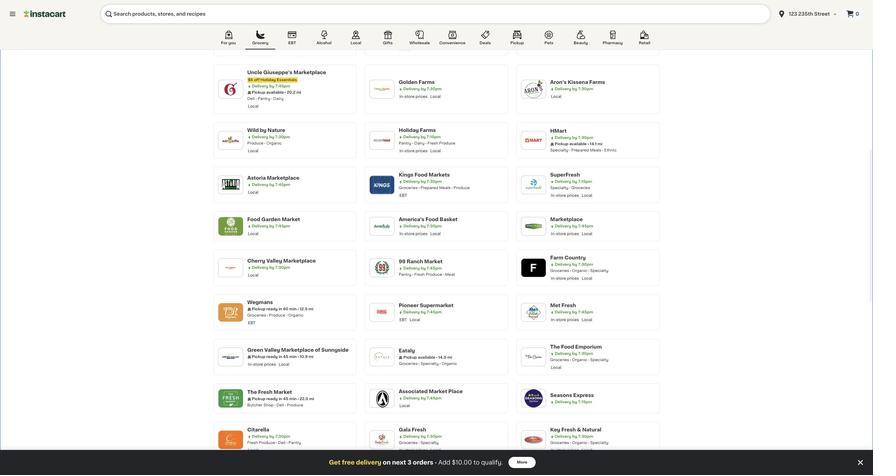 Task type: describe. For each thing, give the bounding box(es) containing it.
by for superfresh
[[573, 180, 578, 184]]

1 vertical spatial butcher
[[247, 404, 263, 408]]

in- down key
[[551, 449, 557, 453]]

groceries down pets
[[551, 46, 570, 50]]

by for the food emporium
[[573, 352, 578, 356]]

delivery for met
[[555, 311, 572, 315]]

7:30pm for gala
[[427, 435, 442, 439]]

prices down america's food basket
[[416, 232, 428, 236]]

food for the
[[561, 345, 574, 350]]

market for 99 ranch market
[[425, 259, 443, 264]]

groceries down superfresh
[[572, 186, 591, 190]]

0 vertical spatial shop
[[589, 46, 599, 50]]

citarella
[[247, 428, 269, 433]]

met fresh
[[551, 303, 576, 308]]

specialty groceries
[[551, 186, 591, 190]]

pioneer supermarket
[[399, 303, 454, 308]]

min for the fresh market
[[289, 398, 297, 401]]

for
[[221, 41, 228, 45]]

local down citarella
[[248, 449, 259, 453]]

local down trade fair supermarket delivery by 7:15pm at the top of page
[[279, 44, 289, 47]]

pickup for 14.1 mi
[[555, 142, 569, 146]]

wild by nature
[[247, 128, 286, 133]]

fresh down 99 ranch market
[[415, 273, 425, 277]]

farms right 'kissena'
[[590, 80, 606, 85]]

7:45pm up 'country'
[[579, 225, 594, 228]]

america's
[[399, 217, 425, 222]]

fresh down 'holiday farms' at top left
[[428, 142, 438, 145]]

marketplace for uncle giuseppe's marketplace $5 off holiday essentials
[[294, 70, 326, 75]]

7:45pm for fresh
[[579, 311, 594, 315]]

retail button
[[630, 29, 660, 50]]

7:15pm for seasons express
[[579, 401, 593, 405]]

ebt down wegmans
[[248, 322, 256, 325]]

by for gala fresh
[[421, 435, 426, 439]]

prices up the fresh market
[[264, 363, 276, 367]]

wild by nature logo image
[[222, 131, 240, 150]]

place
[[449, 390, 463, 394]]

prices down groceries specialty
[[416, 449, 428, 453]]

deals
[[480, 41, 491, 45]]

qualify.
[[481, 460, 503, 466]]

pets
[[545, 41, 554, 45]]

pharmacy
[[603, 41, 623, 45]]

market for the fresh market
[[274, 390, 292, 395]]

cherry valley marketplace
[[247, 259, 316, 264]]

fresh right met
[[562, 303, 576, 308]]

in- right marketplace logo
[[551, 232, 557, 236]]

pickup button
[[502, 29, 532, 50]]

store down pantry dairy fresh produce
[[405, 149, 415, 153]]

local down astoria
[[248, 191, 259, 195]]

pets button
[[534, 29, 564, 50]]

delivery down superfresh
[[555, 180, 572, 184]]

delivery by 7:45pm for marketplace
[[252, 183, 290, 187]]

ctown supermarkets delivery by 7:30pm pantry fresh produce dairy
[[399, 25, 456, 43]]

store up ctown
[[405, 2, 415, 6]]

produce up the 'basket'
[[454, 186, 470, 190]]

10.6 mi
[[590, 40, 604, 44]]

deli for citarella
[[278, 442, 286, 445]]

by for astoria marketplace
[[269, 183, 274, 187]]

kings
[[399, 173, 414, 178]]

ebt down kings on the top left of page
[[400, 194, 407, 198]]

local right food garden market logo
[[248, 232, 259, 236]]

orders
[[413, 460, 434, 466]]

by right wild
[[260, 128, 267, 133]]

produce up markets
[[439, 142, 456, 145]]

fresh inside ctown supermarkets delivery by 7:30pm pantry fresh produce dairy
[[415, 39, 425, 43]]

mi for 10.9 mi
[[309, 355, 314, 359]]

by for pioneer supermarket
[[421, 311, 426, 315]]

gifts button
[[373, 29, 403, 50]]

delivery by 7:15pm for holiday farms
[[404, 135, 441, 139]]

mi for 22.0 mi
[[309, 398, 314, 401]]

wegmans logo image
[[222, 304, 240, 322]]

delivery by 7:30pm for gala fresh
[[404, 435, 442, 439]]

in- down green
[[248, 363, 253, 367]]

grocery
[[252, 41, 269, 45]]

produce down 22.0
[[287, 404, 303, 408]]

instacart image
[[24, 10, 66, 18]]

local down associated
[[400, 405, 410, 408]]

golden farms logo image
[[373, 80, 391, 98]]

groceries butcher shop prepared meals
[[551, 46, 632, 50]]

to
[[474, 460, 480, 466]]

emporium
[[576, 345, 602, 350]]

delivery by 7:45pm up 'country'
[[555, 225, 594, 228]]

convenience button
[[437, 29, 469, 50]]

pioneer supermarket logo image
[[373, 304, 391, 322]]

delivery by 7:30pm for farm country
[[555, 263, 594, 267]]

14.1 mi
[[590, 142, 603, 146]]

in- down trade
[[248, 44, 253, 47]]

12.5 mi
[[300, 308, 314, 311]]

prices down pantry dairy fresh produce
[[416, 149, 428, 153]]

by inside trade fair supermarket delivery by 7:15pm
[[269, 36, 274, 40]]

local down green valley marketplace of sunnyside
[[279, 363, 289, 367]]

pickup for 12.5 mi
[[252, 308, 266, 311]]

delivery down citarella
[[252, 435, 268, 439]]

in-store prices local down groceries specialty
[[400, 449, 441, 453]]

the fresh market
[[247, 390, 292, 395]]

meals for ethnic
[[590, 149, 602, 152]]

in-store prices local down met fresh
[[551, 318, 593, 322]]

delivery down "off"
[[252, 84, 268, 88]]

2 horizontal spatial prepared
[[602, 46, 619, 50]]

wholesale
[[410, 41, 430, 45]]

pickup ready in 45 min for valley
[[252, 355, 297, 359]]

123 235th street button
[[778, 4, 838, 24]]

0 vertical spatial butcher
[[572, 46, 588, 50]]

produce down pickup ready in 60 min on the left of the page
[[269, 314, 285, 318]]

produce down wild
[[247, 142, 264, 145]]

delivery down hmart
[[555, 136, 572, 140]]

7:30pm for golden
[[427, 87, 442, 91]]

local down pantry dairy fresh produce
[[431, 149, 441, 153]]

min for wegmans
[[290, 308, 297, 311]]

in-store prices local down trade fair supermarket delivery by 7:15pm at the top of page
[[248, 44, 289, 47]]

valley for green
[[264, 348, 280, 353]]

food left garden
[[247, 217, 260, 222]]

store down 'farm'
[[557, 277, 566, 281]]

prices up 'country'
[[567, 232, 579, 236]]

by for farm country
[[573, 263, 578, 267]]

fresh down citarella
[[247, 442, 258, 445]]

60
[[283, 308, 289, 311]]

7:30pm up fresh produce deli pantry
[[275, 435, 290, 439]]

by inside ctown supermarkets delivery by 7:30pm pantry fresh produce dairy
[[421, 33, 426, 37]]

groceries specialty organic
[[399, 362, 457, 366]]

delivery for wild
[[252, 135, 268, 139]]

local inside local button
[[351, 41, 362, 45]]

10.9 mi
[[300, 355, 314, 359]]

free
[[342, 460, 355, 466]]

7:15pm inside trade fair supermarket delivery by 7:15pm
[[275, 36, 289, 40]]

local down 'country'
[[582, 277, 593, 281]]

seasons express logo image
[[525, 390, 543, 408]]

local down "wholesale" at left top
[[400, 47, 410, 51]]

delivery right marketplace logo
[[555, 225, 572, 228]]

wegmans
[[247, 300, 273, 305]]

45 for marketplace
[[283, 355, 289, 359]]

local down deli pantry dairy at the left top
[[248, 105, 259, 108]]

stew
[[551, 26, 564, 31]]

delivery by 7:45pm for fresh
[[555, 311, 594, 315]]

dairy inside ctown supermarkets delivery by 7:30pm pantry fresh produce dairy
[[445, 39, 456, 43]]

7:30pm for aron's
[[579, 87, 594, 91]]

by for seasons express
[[573, 401, 578, 405]]

pharmacy button
[[598, 29, 628, 50]]

by up deli pantry dairy at the left top
[[269, 84, 274, 88]]

the food emporium
[[551, 345, 602, 350]]

delivery for holiday
[[404, 135, 420, 139]]

astoria marketplace logo image
[[222, 176, 240, 194]]

delivery for gala
[[404, 435, 420, 439]]

pantry dairy fresh produce
[[399, 142, 456, 145]]

organic down 'country'
[[572, 269, 588, 273]]

ethnic
[[605, 149, 617, 152]]

3
[[408, 460, 412, 466]]

fair
[[263, 29, 273, 33]]

in- down 'farm'
[[551, 277, 557, 281]]

10.6
[[590, 40, 598, 44]]

delivery by 7:45pm for ranch
[[404, 267, 442, 271]]

fresh produce deli pantry
[[247, 442, 301, 445]]

by for stew leonard's
[[573, 33, 578, 37]]

local down pioneer
[[410, 318, 420, 322]]

store up 'farm'
[[557, 232, 566, 236]]

farms for holiday farms
[[420, 128, 436, 133]]

market left place
[[429, 390, 447, 394]]

22.0
[[300, 398, 308, 401]]

get free delivery on next 3 orders • add $10.00 to qualify.
[[329, 460, 503, 466]]

in-store prices local down pantry dairy fresh produce
[[400, 149, 441, 153]]

store down groceries specialty
[[405, 449, 415, 453]]

green valley marketplace of sunnyside logo image
[[222, 348, 240, 367]]

prices down 'country'
[[567, 277, 579, 281]]

holiday farms
[[399, 128, 436, 133]]

by for cherry valley marketplace
[[269, 266, 274, 270]]

store down trade
[[253, 44, 263, 47]]

natural
[[583, 428, 602, 433]]

7:30pm for wild
[[275, 135, 290, 139]]

uncle
[[247, 70, 262, 75]]

prices down trade fair supermarket delivery by 7:15pm at the top of page
[[264, 44, 276, 47]]

kings food markets
[[399, 173, 450, 178]]

food garden market
[[247, 217, 300, 222]]

groceries for kings food markets
[[399, 186, 418, 190]]

ebt down pioneer
[[400, 318, 407, 322]]

in-store prices local up ctown
[[400, 2, 441, 6]]

groceries for eataly
[[399, 362, 418, 366]]

pickup ready in 45 min for fresh
[[252, 398, 297, 401]]

delivery for cherry
[[252, 266, 268, 270]]

99 ranch market
[[399, 259, 443, 264]]

prices down met fresh
[[567, 318, 579, 322]]

14.0
[[439, 356, 447, 360]]

mi for 10.6 mi
[[599, 40, 604, 44]]

uncle giuseppe's marketplace $5 off holiday essentials
[[247, 70, 326, 82]]

7:30pm up 14.1
[[579, 136, 594, 140]]

0 vertical spatial on
[[573, 2, 578, 6]]

prices down key fresh & natural
[[567, 449, 579, 453]]

delivery for associated
[[404, 397, 420, 401]]

$10+
[[579, 2, 588, 6]]

prepared for ethnic
[[572, 149, 589, 152]]

more button
[[509, 458, 536, 469]]

local down america's food basket
[[431, 232, 441, 236]]

by for wild by nature
[[269, 135, 274, 139]]

1 horizontal spatial holiday
[[399, 128, 419, 133]]

in- down specialty groceries
[[551, 194, 557, 198]]

america's food basket logo image
[[373, 218, 391, 236]]

off
[[254, 78, 260, 82]]

ready for the fresh market
[[266, 398, 278, 401]]

delivery by 7:30pm for kings food markets
[[404, 180, 442, 184]]

ebt local
[[400, 318, 420, 322]]

local down aron's
[[551, 95, 562, 99]]

shop categories tab list
[[214, 29, 660, 50]]

alcohol
[[317, 41, 332, 45]]

superfresh
[[551, 173, 580, 178]]

delivery inside ctown supermarkets delivery by 7:30pm pantry fresh produce dairy
[[404, 33, 420, 37]]

gala
[[399, 428, 411, 433]]

local down cherry
[[248, 274, 259, 278]]

groceries prepared meals produce
[[399, 186, 470, 190]]

0
[[856, 12, 860, 16]]

farm
[[551, 256, 564, 261]]

gala fresh
[[399, 428, 426, 433]]

delivery by 7:45pm up deli pantry dairy at the left top
[[252, 84, 290, 88]]

street
[[815, 12, 830, 16]]

in-store prices local down green
[[248, 363, 289, 367]]

ready for green valley marketplace of sunnyside
[[266, 355, 278, 359]]

available for butcher shop
[[570, 40, 587, 44]]

10.9
[[300, 355, 308, 359]]

superfresh logo image
[[525, 176, 543, 194]]

produce organic
[[247, 142, 282, 145]]

deli for the fresh market
[[277, 404, 284, 408]]

by for citarella
[[269, 435, 274, 439]]

key
[[551, 428, 561, 433]]

ctown
[[399, 25, 416, 30]]

in- down golden
[[400, 95, 405, 99]]

marketplace for green valley marketplace of sunnyside
[[281, 348, 314, 353]]

in-store prices local down america's food basket
[[400, 232, 441, 236]]

deli pantry dairy
[[247, 97, 284, 101]]

organic down the food emporium
[[572, 359, 588, 362]]

fresh left &
[[562, 428, 576, 433]]

delivery for seasons
[[555, 401, 572, 405]]

delivery for food
[[252, 225, 268, 228]]

meat
[[445, 273, 455, 277]]

farm country logo image
[[525, 259, 543, 277]]

groceries for wegmans
[[247, 314, 266, 318]]

met
[[551, 303, 561, 308]]

pickup for 14.0 mi
[[404, 356, 417, 360]]

$10.00
[[452, 460, 472, 466]]

local right the food emporium logo
[[551, 366, 562, 370]]

available up groceries specialty organic
[[418, 356, 436, 360]]

mi for 14.0 mi
[[448, 356, 453, 360]]

by for met fresh
[[573, 311, 578, 315]]

store down specialty groceries
[[557, 194, 566, 198]]

supermarkets
[[417, 25, 454, 30]]

in- right holiday farms logo
[[400, 149, 405, 153]]

kings food markets logo image
[[373, 176, 391, 194]]

in-store prices local down specialty groceries
[[551, 194, 593, 198]]

beauty button
[[566, 29, 596, 50]]

in- up next at bottom
[[400, 449, 405, 453]]

key fresh & natural
[[551, 428, 602, 433]]

seasons express
[[551, 393, 594, 398]]

holiday farms logo image
[[373, 131, 391, 150]]

local down golden farms
[[431, 95, 441, 99]]

7:45pm down essentials
[[275, 84, 290, 88]]

groceries for farm country
[[551, 269, 570, 273]]

produce left meat
[[426, 273, 442, 277]]



Task type: locate. For each thing, give the bounding box(es) containing it.
7:45pm up emporium at the right bottom
[[579, 311, 594, 315]]

1 vertical spatial groceries organic specialty
[[551, 359, 609, 362]]

pickup up deli pantry dairy at the left top
[[252, 91, 266, 95]]

supermarket
[[274, 29, 308, 33], [420, 303, 454, 308]]

7:30pm for kings
[[427, 180, 442, 184]]

7:30pm down emporium at the right bottom
[[579, 352, 594, 356]]

7:30pm for america's
[[427, 225, 442, 228]]

green
[[247, 348, 263, 353]]

delivery down "gala fresh"
[[404, 435, 420, 439]]

1 vertical spatial ready
[[266, 355, 278, 359]]

groceries for the food emporium
[[551, 359, 570, 362]]

deli
[[247, 97, 255, 101], [277, 404, 284, 408], [278, 442, 286, 445]]

delivery down farm country
[[555, 263, 572, 267]]

local down specialty groceries
[[582, 194, 593, 198]]

1 45 from the top
[[283, 355, 289, 359]]

mi for 14.1 mi
[[598, 142, 603, 146]]

organic down &
[[572, 442, 588, 445]]

nature
[[268, 128, 286, 133]]

supermarket right pioneer
[[420, 303, 454, 308]]

0 horizontal spatial prepared
[[421, 186, 438, 190]]

ready
[[266, 308, 278, 311], [266, 355, 278, 359], [266, 398, 278, 401]]

delivery inside trade fair supermarket delivery by 7:15pm
[[252, 36, 268, 40]]

pickup for 10.6 mi
[[555, 40, 569, 44]]

2 vertical spatial min
[[289, 398, 297, 401]]

12.5
[[300, 308, 308, 311]]

in for the fresh market
[[279, 398, 282, 401]]

you
[[229, 41, 236, 45]]

local up 'country'
[[582, 232, 593, 236]]

0 vertical spatial in
[[279, 308, 282, 311]]

groceries specialty
[[399, 442, 439, 445]]

0 horizontal spatial butcher
[[247, 404, 263, 408]]

ranch
[[407, 259, 423, 264]]

holiday inside uncle giuseppe's marketplace $5 off holiday essentials
[[261, 78, 276, 82]]

fresh
[[415, 39, 425, 43], [428, 142, 438, 145], [415, 273, 425, 277], [562, 303, 576, 308], [258, 390, 273, 395], [412, 428, 426, 433], [562, 428, 576, 433], [247, 442, 258, 445]]

0 horizontal spatial dairy
[[273, 97, 284, 101]]

0 vertical spatial dairy
[[445, 39, 456, 43]]

pickup down the fresh market
[[252, 398, 266, 401]]

1 in from the top
[[279, 308, 282, 311]]

1 vertical spatial shop
[[264, 404, 274, 408]]

1 vertical spatial in
[[279, 355, 282, 359]]

in-
[[400, 2, 405, 6], [248, 44, 253, 47], [400, 95, 405, 99], [400, 149, 405, 153], [551, 194, 557, 198], [400, 232, 405, 236], [551, 232, 557, 236], [551, 277, 557, 281], [551, 318, 557, 322], [248, 363, 253, 367], [400, 449, 405, 453], [551, 449, 557, 453]]

3 ready from the top
[[266, 398, 278, 401]]

groceries down 'farm'
[[551, 269, 570, 273]]

2 vertical spatial deli
[[278, 442, 286, 445]]

express
[[574, 393, 594, 398]]

pickup available for butcher
[[555, 40, 587, 44]]

delivery by 7:30pm for aron's kissena farms
[[555, 87, 594, 91]]

cherry valley marketplace logo image
[[222, 259, 240, 277]]

123
[[789, 12, 798, 16]]

delivery by 7:30pm down wild by nature
[[252, 135, 290, 139]]

delivery down kings on the top left of page
[[404, 180, 420, 184]]

in up the butcher shop deli produce
[[279, 398, 282, 401]]

min right 60
[[290, 308, 297, 311]]

eataly logo image
[[373, 348, 391, 367]]

1 vertical spatial delivery by 7:15pm
[[555, 180, 593, 184]]

astoria marketplace
[[247, 176, 300, 181]]

in-store prices local
[[400, 2, 441, 6], [248, 44, 289, 47], [400, 95, 441, 99], [400, 149, 441, 153], [551, 194, 593, 198], [400, 232, 441, 236], [551, 232, 593, 236], [551, 277, 593, 281], [551, 318, 593, 322], [248, 363, 289, 367], [400, 449, 441, 453], [551, 449, 593, 453]]

1 horizontal spatial butcher
[[572, 46, 588, 50]]

groceries organic specialty for food
[[551, 359, 609, 362]]

available for pantry
[[266, 91, 284, 95]]

the fresh market logo image
[[222, 390, 240, 408]]

2 vertical spatial ready
[[266, 398, 278, 401]]

delivery by 7:45pm for leonard's
[[555, 33, 594, 37]]

by down seasons express
[[573, 401, 578, 405]]

2 vertical spatial in
[[279, 398, 282, 401]]

2 vertical spatial meals
[[439, 186, 451, 190]]

in-store prices local down key fresh & natural
[[551, 449, 593, 453]]

1 horizontal spatial supermarket
[[420, 303, 454, 308]]

delivery up grocery
[[252, 36, 268, 40]]

marketplace inside uncle giuseppe's marketplace $5 off holiday essentials
[[294, 70, 326, 75]]

shop down 10.6 on the right
[[589, 46, 599, 50]]

delivery by 7:30pm for golden farms
[[404, 87, 442, 91]]

local down produce organic
[[248, 149, 259, 153]]

associated
[[399, 390, 428, 394]]

valley right green
[[264, 348, 280, 353]]

delivery by 7:30pm for key fresh & natural
[[555, 435, 594, 439]]

ebt inside button
[[289, 41, 296, 45]]

by up 'country'
[[573, 225, 578, 228]]

market up the butcher shop deli produce
[[274, 390, 292, 395]]

associated market place
[[399, 390, 463, 394]]

7:15pm for holiday farms
[[427, 135, 441, 139]]

delivery by 7:30pm for citarella
[[252, 435, 290, 439]]

7:45pm for ranch
[[427, 267, 442, 271]]

ready for wegmans
[[266, 308, 278, 311]]

None search field
[[100, 4, 771, 24]]

hmart
[[551, 129, 567, 134]]

2 45 from the top
[[283, 398, 289, 401]]

met fresh logo image
[[525, 304, 543, 322]]

groceries organic specialty for country
[[551, 269, 609, 273]]

grocery button
[[245, 29, 275, 50]]

delivery down golden
[[404, 87, 420, 91]]

golden farms
[[399, 80, 435, 85]]

america's food basket
[[399, 217, 458, 222]]

retail
[[639, 41, 651, 45]]

pantry inside ctown supermarkets delivery by 7:30pm pantry fresh produce dairy
[[399, 39, 412, 43]]

delivery by 7:30pm for hmart
[[555, 136, 594, 140]]

the for the food emporium
[[551, 345, 560, 350]]

mi right 10.6 on the right
[[599, 40, 604, 44]]

store down golden
[[405, 95, 415, 99]]

astoria
[[247, 176, 266, 181]]

prices up supermarkets
[[416, 2, 428, 6]]

ready up groceries produce organic
[[266, 308, 278, 311]]

22.0 mi
[[300, 398, 314, 401]]

1 vertical spatial valley
[[264, 348, 280, 353]]

mi for 20.2 mi
[[297, 91, 301, 95]]

1 horizontal spatial prepared
[[572, 149, 589, 152]]

1 vertical spatial holiday
[[399, 128, 419, 133]]

pickup ready in 45 min down green
[[252, 355, 297, 359]]

food for kings
[[415, 173, 428, 178]]

123 235th street
[[789, 12, 830, 16]]

alcohol button
[[309, 29, 339, 50]]

99 ranch market logo image
[[373, 259, 391, 277]]

by for food garden market
[[269, 225, 274, 228]]

groceries organic specialty down 'country'
[[551, 269, 609, 273]]

delivery by 7:15pm for seasons express
[[555, 401, 593, 405]]

local up emporium at the right bottom
[[582, 318, 593, 322]]

in- down met
[[551, 318, 557, 322]]

0 horizontal spatial meals
[[439, 186, 451, 190]]

lower
[[551, 2, 563, 6]]

by down garden
[[269, 225, 274, 228]]

by up the specialty prepared meals ethnic
[[573, 136, 578, 140]]

by for holiday farms
[[421, 135, 426, 139]]

meals for produce
[[439, 186, 451, 190]]

1 vertical spatial meals
[[590, 149, 602, 152]]

3 groceries organic specialty from the top
[[551, 442, 609, 445]]

wholesale button
[[405, 29, 435, 50]]

2 vertical spatial delivery by 7:15pm
[[555, 401, 593, 405]]

7:45pm for garden
[[275, 225, 290, 228]]

by down the aron's kissena farms
[[573, 87, 578, 91]]

deals button
[[471, 29, 501, 50]]

by up specialty groceries
[[573, 180, 578, 184]]

prices
[[416, 2, 428, 6], [264, 44, 276, 47], [416, 95, 428, 99], [416, 149, 428, 153], [567, 194, 579, 198], [416, 232, 428, 236], [567, 232, 579, 236], [567, 277, 579, 281], [567, 318, 579, 322], [264, 363, 276, 367], [416, 449, 428, 453], [567, 449, 579, 453]]

delivery by 7:15pm for superfresh
[[555, 180, 593, 184]]

delivery by 7:45pm down garden
[[252, 225, 290, 228]]

pickup right deals
[[511, 41, 524, 45]]

7:30pm down america's food basket
[[427, 225, 442, 228]]

by up 'pantry fresh produce meat'
[[421, 267, 426, 271]]

meals
[[620, 46, 632, 50], [590, 149, 602, 152], [439, 186, 451, 190]]

country
[[565, 256, 586, 261]]

for you
[[221, 41, 236, 45]]

1 vertical spatial on
[[383, 460, 391, 466]]

delivery by 7:30pm up groceries specialty
[[404, 435, 442, 439]]

0 vertical spatial supermarket
[[274, 29, 308, 33]]

0 vertical spatial ready
[[266, 308, 278, 311]]

pickup for 20.2 mi
[[252, 91, 266, 95]]

1 pickup ready in 45 min from the top
[[252, 355, 297, 359]]

groceries down gala
[[399, 442, 418, 445]]

1 vertical spatial dairy
[[273, 97, 284, 101]]

by down "associated market place"
[[421, 397, 426, 401]]

aron's kissena farms logo image
[[525, 80, 543, 98]]

pickup down hmart
[[555, 142, 569, 146]]

7:30pm down 'country'
[[579, 263, 594, 267]]

delivery for golden
[[404, 87, 420, 91]]

delivery down seasons on the right
[[555, 401, 572, 405]]

2 in from the top
[[279, 355, 282, 359]]

7:30pm for key
[[579, 435, 594, 439]]

pickup available up the specialty prepared meals ethnic
[[555, 142, 587, 146]]

market
[[282, 217, 300, 222], [425, 259, 443, 264], [429, 390, 447, 394], [274, 390, 292, 395]]

delivery by 7:30pm down kings food markets
[[404, 180, 442, 184]]

1 vertical spatial prepared
[[572, 149, 589, 152]]

add
[[439, 460, 451, 466]]

7:45pm
[[579, 33, 594, 37], [275, 84, 290, 88], [275, 183, 290, 187], [275, 225, 290, 228], [579, 225, 594, 228], [427, 267, 442, 271], [427, 311, 442, 315], [579, 311, 594, 315], [427, 397, 442, 401]]

1 groceries organic specialty from the top
[[551, 269, 609, 273]]

food
[[415, 173, 428, 178], [247, 217, 260, 222], [426, 217, 439, 222], [561, 345, 574, 350]]

0 horizontal spatial on
[[383, 460, 391, 466]]

by for 99 ranch market
[[421, 267, 426, 271]]

0 vertical spatial 45
[[283, 355, 289, 359]]

in- down america's
[[400, 232, 405, 236]]

45
[[283, 355, 289, 359], [283, 398, 289, 401]]

next
[[392, 460, 406, 466]]

7:30pm for the
[[579, 352, 594, 356]]

1 vertical spatial deli
[[277, 404, 284, 408]]

organic
[[267, 142, 282, 145], [572, 269, 588, 273], [288, 314, 304, 318], [572, 359, 588, 362], [442, 362, 457, 366], [572, 442, 588, 445]]

7:45pm for supermarket
[[427, 311, 442, 315]]

7:45pm down pioneer supermarket
[[427, 311, 442, 315]]

fresh up groceries specialty
[[412, 428, 426, 433]]

farms for golden farms
[[419, 80, 435, 85]]

by for key fresh & natural
[[573, 435, 578, 439]]

1 horizontal spatial meals
[[590, 149, 602, 152]]

groceries down eataly
[[399, 362, 418, 366]]

valley right cherry
[[267, 259, 282, 264]]

&
[[577, 428, 582, 433]]

mi right 10.9
[[309, 355, 314, 359]]

giuseppe's
[[264, 70, 293, 75]]

garden
[[262, 217, 281, 222]]

prices down golden farms
[[416, 95, 428, 99]]

produce inside ctown supermarkets delivery by 7:30pm pantry fresh produce dairy
[[426, 39, 442, 43]]

market for food garden market
[[282, 217, 300, 222]]

pickup
[[555, 40, 569, 44], [511, 41, 524, 45], [252, 91, 266, 95], [555, 142, 569, 146], [252, 308, 266, 311], [252, 355, 266, 359], [404, 356, 417, 360], [252, 398, 266, 401]]

delivery by 7:30pm for cherry valley marketplace
[[252, 266, 290, 270]]

delivery for key
[[555, 435, 572, 439]]

delivery for 99
[[404, 267, 420, 271]]

delivery down key
[[555, 435, 572, 439]]

delivery by 7:30pm for the food emporium
[[555, 352, 594, 356]]

0 horizontal spatial the
[[247, 390, 257, 395]]

20.2
[[287, 91, 296, 95]]

1 vertical spatial min
[[289, 355, 297, 359]]

local button
[[341, 29, 371, 50]]

pickup for 10.9 mi
[[252, 355, 266, 359]]

0 vertical spatial deli
[[247, 97, 255, 101]]

7:30pm down supermarkets
[[427, 33, 442, 37]]

delivery down 'ranch'
[[404, 267, 420, 271]]

in-store prices local up farm country
[[551, 232, 593, 236]]

in for wegmans
[[279, 308, 282, 311]]

delivery by 7:30pm for wild by nature
[[252, 135, 290, 139]]

delivery for aron's
[[555, 87, 572, 91]]

by down kings food markets
[[421, 180, 426, 184]]

basket
[[440, 217, 458, 222]]

pickup available for pantry
[[252, 91, 284, 95]]

by up pantry dairy fresh produce
[[421, 135, 426, 139]]

leonard's
[[565, 26, 590, 31]]

7:30pm down nature
[[275, 135, 290, 139]]

gifts
[[383, 41, 393, 45]]

market up 'pantry fresh produce meat'
[[425, 259, 443, 264]]

in for green valley marketplace of sunnyside
[[279, 355, 282, 359]]

0 horizontal spatial supermarket
[[274, 29, 308, 33]]

1 vertical spatial supermarket
[[420, 303, 454, 308]]

2 ready from the top
[[266, 355, 278, 359]]

delivery for farm
[[555, 263, 572, 267]]

7:15pm
[[275, 36, 289, 40], [427, 135, 441, 139], [579, 180, 593, 184], [579, 401, 593, 405]]

7:45pm for leonard's
[[579, 33, 594, 37]]

delivery down garden
[[252, 225, 268, 228]]

lower fees on $10+ link
[[517, 0, 660, 12]]

delivery for kings
[[404, 180, 420, 184]]

valley for cherry
[[267, 259, 282, 264]]

0 vertical spatial the
[[551, 345, 560, 350]]

meals down 14.1 mi on the top right of page
[[590, 149, 602, 152]]

2 pickup ready in 45 min from the top
[[252, 398, 297, 401]]

1 horizontal spatial the
[[551, 345, 560, 350]]

produce
[[426, 39, 442, 43], [247, 142, 264, 145], [439, 142, 456, 145], [454, 186, 470, 190], [426, 273, 442, 277], [269, 314, 285, 318], [287, 404, 303, 408], [259, 442, 275, 445]]

golden
[[399, 80, 418, 85]]

sunnyside
[[322, 348, 349, 353]]

mi for 12.5 mi
[[309, 308, 314, 311]]

pickup available for prepared
[[555, 142, 587, 146]]

groceries organic specialty for fresh
[[551, 442, 609, 445]]

the for the fresh market
[[247, 390, 257, 395]]

delivery down aron's
[[555, 87, 572, 91]]

pickup for 22.0 mi
[[252, 398, 266, 401]]

marketplace logo image
[[525, 218, 543, 236]]

store down america's
[[405, 232, 415, 236]]

the
[[551, 345, 560, 350], [247, 390, 257, 395]]

wild
[[247, 128, 259, 133]]

by for aron's kissena farms
[[573, 87, 578, 91]]

delivery
[[404, 33, 420, 37], [555, 33, 572, 37], [252, 36, 268, 40], [252, 84, 268, 88], [404, 87, 420, 91], [555, 87, 572, 91], [252, 135, 268, 139], [404, 135, 420, 139], [555, 136, 572, 140], [404, 180, 420, 184], [555, 180, 572, 184], [252, 183, 268, 187], [252, 225, 268, 228], [404, 225, 420, 228], [555, 225, 572, 228], [555, 263, 572, 267], [252, 266, 268, 270], [404, 267, 420, 271], [404, 311, 420, 315], [555, 311, 572, 315], [555, 352, 572, 356], [404, 397, 420, 401], [555, 401, 572, 405], [252, 435, 268, 439], [404, 435, 420, 439], [555, 435, 572, 439]]

1 vertical spatial the
[[247, 390, 257, 395]]

1 vertical spatial pickup ready in 45 min
[[252, 398, 297, 401]]

food for america's
[[426, 217, 439, 222]]

key fresh & natural logo image
[[525, 431, 543, 450]]

delivery
[[356, 460, 382, 466]]

0 horizontal spatial shop
[[264, 404, 274, 408]]

7:30pm up groceries prepared meals produce
[[427, 180, 442, 184]]

1 horizontal spatial dairy
[[415, 142, 425, 145]]

gala fresh logo image
[[373, 431, 391, 450]]

0 button
[[842, 7, 865, 21]]

convenience
[[440, 41, 466, 45]]

delivery by 7:45pm for supermarket
[[404, 311, 442, 315]]

local down natural
[[582, 449, 593, 453]]

7:30pm inside ctown supermarkets delivery by 7:30pm pantry fresh produce dairy
[[427, 33, 442, 37]]

1 vertical spatial 45
[[283, 398, 289, 401]]

20.2 mi
[[287, 91, 301, 95]]

essentials
[[277, 78, 297, 82]]

2 horizontal spatial meals
[[620, 46, 632, 50]]

0 vertical spatial valley
[[267, 259, 282, 264]]

groceries for key fresh & natural
[[551, 442, 570, 445]]

produce down supermarkets
[[426, 39, 442, 43]]

food garden market logo image
[[222, 218, 240, 236]]

delivery for the
[[555, 352, 572, 356]]

0 vertical spatial pickup ready in 45 min
[[252, 355, 297, 359]]

supermarket inside trade fair supermarket delivery by 7:15pm
[[274, 29, 308, 33]]

by down astoria marketplace
[[269, 183, 274, 187]]

the food emporium logo image
[[525, 348, 543, 367]]

0 vertical spatial groceries organic specialty
[[551, 269, 609, 273]]

fees
[[564, 2, 572, 6]]

uncle giuseppe's marketplace logo image
[[222, 80, 240, 98]]

cherry
[[247, 259, 265, 264]]

delivery by 7:45pm for garden
[[252, 225, 290, 228]]

delivery by 7:30pm down the cherry valley marketplace
[[252, 266, 290, 270]]

3 in from the top
[[279, 398, 282, 401]]

0 vertical spatial min
[[290, 308, 297, 311]]

ready up the butcher shop deli produce
[[266, 398, 278, 401]]

pickup ready in 45 min up the butcher shop deli produce
[[252, 398, 297, 401]]

delivery for stew
[[555, 33, 572, 37]]

more
[[517, 461, 528, 465]]

treatment tracker modal dialog
[[0, 451, 874, 476]]

0 vertical spatial holiday
[[261, 78, 276, 82]]

by for kings food markets
[[421, 180, 426, 184]]

produce down citarella
[[259, 442, 275, 445]]

by for america's food basket
[[421, 225, 426, 228]]

pickup down wegmans
[[252, 308, 266, 311]]

delivery for pioneer
[[404, 311, 420, 315]]

2 vertical spatial prepared
[[421, 186, 438, 190]]

delivery down ctown
[[404, 33, 420, 37]]

Search field
[[100, 4, 771, 24]]

2 horizontal spatial dairy
[[445, 39, 456, 43]]

on inside get free delivery on next 3 orders • add $10.00 to qualify.
[[383, 460, 391, 466]]

0 vertical spatial meals
[[620, 46, 632, 50]]

pantry
[[399, 39, 412, 43], [258, 97, 271, 101], [399, 142, 412, 145], [399, 273, 412, 277], [289, 442, 301, 445]]

1 ready from the top
[[266, 308, 278, 311]]

pantry fresh produce meat
[[399, 273, 455, 277]]

0 vertical spatial delivery by 7:15pm
[[404, 135, 441, 139]]

butcher down the fresh market
[[247, 404, 263, 408]]

associated market place logo image
[[373, 390, 391, 408]]

1 horizontal spatial on
[[573, 2, 578, 6]]

123 235th street button
[[774, 4, 842, 24]]

pickup ready in 60 min
[[252, 308, 297, 311]]

2 vertical spatial dairy
[[415, 142, 425, 145]]

0 vertical spatial prepared
[[602, 46, 619, 50]]

supermarket right fair
[[274, 29, 308, 33]]

marketplace for cherry valley marketplace
[[283, 259, 316, 264]]

7:30pm for farm
[[579, 263, 594, 267]]

prepared for produce
[[421, 186, 438, 190]]

local up supermarkets
[[431, 2, 441, 6]]

available for prepared meals
[[570, 142, 587, 146]]

citarella logo image
[[222, 431, 240, 450]]

2 vertical spatial groceries organic specialty
[[551, 442, 609, 445]]

7:30pm up groceries specialty
[[427, 435, 442, 439]]

0 horizontal spatial holiday
[[261, 78, 276, 82]]

on right fees
[[573, 2, 578, 6]]

groceries organic specialty down the food emporium
[[551, 359, 609, 362]]

delivery down america's
[[404, 225, 420, 228]]

99
[[399, 259, 406, 264]]

markets
[[429, 173, 450, 178]]

2 groceries organic specialty from the top
[[551, 359, 609, 362]]

by
[[421, 33, 426, 37], [573, 33, 578, 37], [269, 36, 274, 40], [269, 84, 274, 88], [421, 87, 426, 91], [573, 87, 578, 91], [260, 128, 267, 133], [269, 135, 274, 139], [421, 135, 426, 139], [573, 136, 578, 140], [421, 180, 426, 184], [573, 180, 578, 184], [269, 183, 274, 187], [269, 225, 274, 228], [421, 225, 426, 228], [573, 225, 578, 228], [573, 263, 578, 267], [269, 266, 274, 270], [421, 267, 426, 271], [421, 311, 426, 315], [573, 311, 578, 315], [573, 352, 578, 356], [421, 397, 426, 401], [573, 401, 578, 405], [269, 435, 274, 439], [421, 435, 426, 439], [573, 435, 578, 439]]

1 horizontal spatial shop
[[589, 46, 599, 50]]

hmart logo image
[[525, 131, 543, 150]]

pickup inside button
[[511, 41, 524, 45]]



Task type: vqa. For each thing, say whether or not it's contained in the screenshot.
the bottommost min
yes



